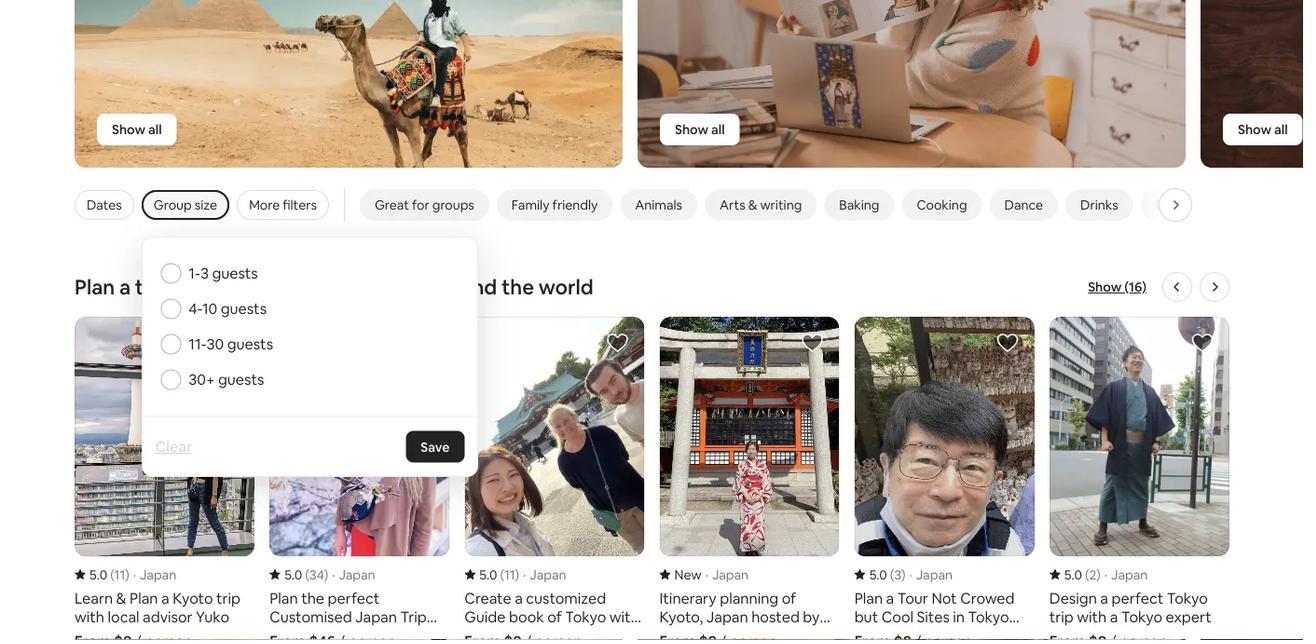 Task type: vqa. For each thing, say whether or not it's contained in the screenshot.
BASED
no



Task type: locate. For each thing, give the bounding box(es) containing it.
1 save this experience image from the left
[[997, 332, 1019, 354]]

3 inside plan a tour not crowed but cool sites in tokyo local "group"
[[894, 566, 902, 583]]

3 ) from the left
[[515, 566, 519, 583]]

4 · from the left
[[705, 566, 709, 583]]

0 horizontal spatial all
[[148, 121, 162, 138]]

) inside learn & plan a kyoto trip with local advisor yuko group
[[125, 566, 129, 583]]

entertainment
[[1156, 197, 1243, 214]]

rating 5.0 out of 5; 11 reviews image inside learn & plan a kyoto trip with local advisor yuko group
[[75, 566, 129, 583]]

1 rating 5.0 out of 5; 11 reviews image from the left
[[75, 566, 129, 583]]

·
[[133, 566, 136, 583], [332, 566, 335, 583], [523, 566, 526, 583], [705, 566, 709, 583], [910, 566, 913, 583], [1105, 566, 1108, 583]]

5.0 inside "plan the perfect customised japan trip with local expert" group
[[285, 566, 302, 583]]

japan inside learn & plan a kyoto trip with local advisor yuko group
[[140, 566, 176, 583]]

arts
[[720, 197, 746, 214]]

3 · japan from the left
[[523, 566, 566, 583]]

guests up the 4-10 guests
[[212, 264, 258, 283]]

4 ) from the left
[[902, 566, 906, 583]]

clear
[[155, 437, 192, 456]]

11
[[114, 566, 125, 583], [504, 566, 515, 583]]

· japan for plan a tour not crowed but cool sites in tokyo local "group"
[[910, 566, 953, 583]]

5 5.0 from the left
[[1065, 566, 1082, 583]]

· inside itinerary planning of kyoto, japan hosted by tomoko & group
[[705, 566, 709, 583]]

2 save this experience image from the left
[[1192, 332, 1214, 354]]

guests for 1-3 guests
[[212, 264, 258, 283]]

5.0 for "design a perfect tokyo trip with a tokyo expert" "group"
[[1065, 566, 1082, 583]]

2 5.0 from the left
[[285, 566, 302, 583]]

5 · japan from the left
[[910, 566, 953, 583]]

japan for rating 5.0 out of 5; 34 reviews image
[[339, 566, 375, 583]]

4 ( from the left
[[890, 566, 894, 583]]

1 11 from the left
[[114, 566, 125, 583]]

· for itinerary planning of kyoto, japan hosted by tomoko & group
[[705, 566, 709, 583]]

2 ) from the left
[[324, 566, 328, 583]]

5.0 ( 11 ) inside create a customized guide book of tokyo with a local guide group
[[480, 566, 519, 583]]

1 5.0 ( 11 ) from the left
[[90, 566, 129, 583]]

(
[[110, 566, 114, 583], [305, 566, 309, 583], [500, 566, 504, 583], [890, 566, 894, 583], [1085, 566, 1089, 583]]

2 save this experience image from the left
[[606, 332, 629, 354]]

2 horizontal spatial show all link
[[1223, 114, 1303, 145]]

· inside learn & plan a kyoto trip with local advisor yuko group
[[133, 566, 136, 583]]

0 horizontal spatial show all link
[[97, 114, 177, 145]]

5 japan from the left
[[916, 566, 953, 583]]

2 · japan from the left
[[332, 566, 375, 583]]

5 ( from the left
[[1085, 566, 1089, 583]]

5.0 inside "design a perfect tokyo trip with a tokyo expert" "group"
[[1065, 566, 1082, 583]]

animals element
[[635, 197, 683, 214]]

( inside "plan the perfect customised japan trip with local expert" group
[[305, 566, 309, 583]]

11 inside create a customized guide book of tokyo with a local guide group
[[504, 566, 515, 583]]

guests for 11-30 guests
[[227, 335, 273, 354]]

1 horizontal spatial 3
[[894, 566, 902, 583]]

1 ) from the left
[[125, 566, 129, 583]]

0 horizontal spatial 11
[[114, 566, 125, 583]]

japan inside plan a tour not crowed but cool sites in tokyo local "group"
[[916, 566, 953, 583]]

the
[[502, 274, 534, 300]]

friendly
[[553, 197, 598, 214]]

with
[[174, 274, 217, 300]]

all
[[148, 121, 162, 138], [711, 121, 725, 138], [1275, 121, 1288, 138]]

3 5.0 from the left
[[480, 566, 497, 583]]

6 · from the left
[[1105, 566, 1108, 583]]

group size
[[154, 197, 217, 214]]

rating 5.0 out of 5; 11 reviews image inside create a customized guide book of tokyo with a local guide group
[[465, 566, 519, 583]]

5.0 ( 2 )
[[1065, 566, 1101, 583]]

· japan inside learn & plan a kyoto trip with local advisor yuko group
[[133, 566, 176, 583]]

1 horizontal spatial 11
[[504, 566, 515, 583]]

guests right 30
[[227, 335, 273, 354]]

2 · from the left
[[332, 566, 335, 583]]

( for "design a perfect tokyo trip with a tokyo expert" "group"
[[1085, 566, 1089, 583]]

0 horizontal spatial show all
[[112, 121, 162, 138]]

japan for rating 5.0 out of 5; 11 reviews image within the create a customized guide book of tokyo with a local guide group
[[530, 566, 566, 583]]

11 inside learn & plan a kyoto trip with local advisor yuko group
[[114, 566, 125, 583]]

japan
[[140, 566, 176, 583], [339, 566, 375, 583], [530, 566, 566, 583], [712, 566, 749, 583], [916, 566, 953, 583], [1111, 566, 1148, 583]]

5 · from the left
[[910, 566, 913, 583]]

3 ( from the left
[[500, 566, 504, 583]]

show all link
[[97, 114, 177, 145], [660, 114, 740, 145], [1223, 114, 1303, 145]]

5.0 ( 11 )
[[90, 566, 129, 583], [480, 566, 519, 583]]

2 horizontal spatial all
[[1275, 121, 1288, 138]]

)
[[125, 566, 129, 583], [324, 566, 328, 583], [515, 566, 519, 583], [902, 566, 906, 583], [1097, 566, 1101, 583]]

from
[[267, 274, 314, 300]]

) inside create a customized guide book of tokyo with a local guide group
[[515, 566, 519, 583]]

2 japan from the left
[[339, 566, 375, 583]]

1 horizontal spatial 5.0 ( 11 )
[[480, 566, 519, 583]]

4-10 guests radio
[[161, 299, 181, 319]]

1 japan from the left
[[140, 566, 176, 583]]

· japan
[[133, 566, 176, 583], [332, 566, 375, 583], [523, 566, 566, 583], [705, 566, 749, 583], [910, 566, 953, 583], [1105, 566, 1148, 583]]

5.0 inside plan a tour not crowed but cool sites in tokyo local "group"
[[870, 566, 887, 583]]

2 show all link from the left
[[660, 114, 740, 145]]

&
[[748, 197, 757, 214]]

rating 5.0 out of 5; 11 reviews image
[[75, 566, 129, 583], [465, 566, 519, 583]]

5.0 ( 11 ) for create a customized guide book of tokyo with a local guide group
[[480, 566, 519, 583]]

5.0 inside learn & plan a kyoto trip with local advisor yuko group
[[90, 566, 107, 583]]

· inside plan a tour not crowed but cool sites in tokyo local "group"
[[910, 566, 913, 583]]

arts & writing element
[[720, 197, 802, 214]]

4 · japan from the left
[[705, 566, 749, 583]]

11 for create a customized guide book of tokyo with a local guide group
[[504, 566, 515, 583]]

show
[[112, 121, 146, 138], [675, 121, 709, 138], [1238, 121, 1272, 138], [1088, 279, 1122, 296]]

10
[[202, 299, 217, 318]]

save this experience image
[[216, 332, 239, 354], [606, 332, 629, 354], [802, 332, 824, 354]]

drinks element
[[1081, 197, 1119, 214]]

0 horizontal spatial save this experience image
[[216, 332, 239, 354]]

· inside create a customized guide book of tokyo with a local guide group
[[523, 566, 526, 583]]

5.0
[[90, 566, 107, 583], [285, 566, 302, 583], [480, 566, 497, 583], [870, 566, 887, 583], [1065, 566, 1082, 583]]

1 · from the left
[[133, 566, 136, 583]]

( inside create a customized guide book of tokyo with a local guide group
[[500, 566, 504, 583]]

show for show (16) link
[[1088, 279, 1122, 296]]

· japan for "plan the perfect customised japan trip with local expert" group
[[332, 566, 375, 583]]

0 horizontal spatial 3
[[200, 264, 209, 283]]

6 · japan from the left
[[1105, 566, 1148, 583]]

family friendly button
[[497, 189, 613, 221]]

1 horizontal spatial save this experience image
[[1192, 332, 1214, 354]]

4-
[[189, 299, 202, 318]]

local
[[319, 274, 364, 300]]

3 show all link from the left
[[1223, 114, 1303, 145]]

0 horizontal spatial save this experience image
[[997, 332, 1019, 354]]

1-
[[189, 264, 200, 283]]

2 5.0 ( 11 ) from the left
[[480, 566, 519, 583]]

· inside "plan the perfect customised japan trip with local expert" group
[[332, 566, 335, 583]]

save this experience image for 5.0 ( 2 )
[[1192, 332, 1214, 354]]

1 horizontal spatial show all link
[[660, 114, 740, 145]]

0 vertical spatial 3
[[200, 264, 209, 283]]

save this experience image inside "design a perfect tokyo trip with a tokyo expert" "group"
[[1192, 332, 1214, 354]]

11 for learn & plan a kyoto trip with local advisor yuko group
[[114, 566, 125, 583]]

japan inside "design a perfect tokyo trip with a tokyo expert" "group"
[[1111, 566, 1148, 583]]

· japan for itinerary planning of kyoto, japan hosted by tomoko & group
[[705, 566, 749, 583]]

· inside "design a perfect tokyo trip with a tokyo expert" "group"
[[1105, 566, 1108, 583]]

writing
[[760, 197, 802, 214]]

1 horizontal spatial rating 5.0 out of 5; 11 reviews image
[[465, 566, 519, 583]]

0 horizontal spatial 5.0 ( 11 )
[[90, 566, 129, 583]]

help
[[221, 274, 263, 300]]

30+
[[189, 370, 215, 389]]

3 · from the left
[[523, 566, 526, 583]]

· for learn & plan a kyoto trip with local advisor yuko group
[[133, 566, 136, 583]]

1 horizontal spatial save this experience image
[[606, 332, 629, 354]]

· for "plan the perfect customised japan trip with local expert" group
[[332, 566, 335, 583]]

rating 5.0 out of 5; 34 reviews image
[[270, 566, 328, 583]]

baking button
[[825, 189, 895, 221]]

) for rating 5.0 out of 5; 3 reviews image
[[902, 566, 906, 583]]

· for "design a perfect tokyo trip with a tokyo expert" "group"
[[1105, 566, 1108, 583]]

rating 5.0 out of 5; 11 reviews image for learn & plan a kyoto trip with local advisor yuko group
[[75, 566, 129, 583]]

1 horizontal spatial show all
[[675, 121, 725, 138]]

5.0 ( 11 ) inside learn & plan a kyoto trip with local advisor yuko group
[[90, 566, 129, 583]]

2 horizontal spatial save this experience image
[[802, 332, 824, 354]]

cooking element
[[917, 197, 967, 214]]

around
[[429, 274, 497, 300]]

5 ) from the left
[[1097, 566, 1101, 583]]

) for rating 5.0 out of 5; 11 reviews image within the learn & plan a kyoto trip with local advisor yuko group
[[125, 566, 129, 583]]

save this experience image
[[997, 332, 1019, 354], [1192, 332, 1214, 354]]

1 save this experience image from the left
[[216, 332, 239, 354]]

entertainment element
[[1156, 197, 1243, 214]]

5.0 inside create a customized guide book of tokyo with a local guide group
[[480, 566, 497, 583]]

save this experience image for create a customized guide book of tokyo with a local guide group
[[606, 332, 629, 354]]

save this experience image inside plan a tour not crowed but cool sites in tokyo local "group"
[[997, 332, 1019, 354]]

1 horizontal spatial all
[[711, 121, 725, 138]]

show all
[[112, 121, 162, 138], [675, 121, 725, 138], [1238, 121, 1288, 138]]

( for plan a tour not crowed but cool sites in tokyo local "group"
[[890, 566, 894, 583]]

1 vertical spatial 3
[[894, 566, 902, 583]]

save this experience image inside itinerary planning of kyoto, japan hosted by tomoko & group
[[802, 332, 824, 354]]

· japan inside "design a perfect tokyo trip with a tokyo expert" "group"
[[1105, 566, 1148, 583]]

hosts
[[368, 274, 424, 300]]

3 show all from the left
[[1238, 121, 1288, 138]]

3 all from the left
[[1275, 121, 1288, 138]]

0 horizontal spatial rating 5.0 out of 5; 11 reviews image
[[75, 566, 129, 583]]

rating 5.0 out of 5; 11 reviews image for create a customized guide book of tokyo with a local guide group
[[465, 566, 519, 583]]

) inside plan a tour not crowed but cool sites in tokyo local "group"
[[902, 566, 906, 583]]

guests right 10 on the left top
[[221, 299, 267, 318]]

show all for first show all "link" from right
[[1238, 121, 1288, 138]]

( inside learn & plan a kyoto trip with local advisor yuko group
[[110, 566, 114, 583]]

family friendly
[[512, 197, 598, 214]]

new
[[675, 566, 702, 583]]

( inside plan a tour not crowed but cool sites in tokyo local "group"
[[890, 566, 894, 583]]

) inside "plan the perfect customised japan trip with local expert" group
[[324, 566, 328, 583]]

( inside "design a perfect tokyo trip with a tokyo expert" "group"
[[1085, 566, 1089, 583]]

5.0 for plan a tour not crowed but cool sites in tokyo local "group"
[[870, 566, 887, 583]]

· japan inside "plan the perfect customised japan trip with local expert" group
[[332, 566, 375, 583]]

4 japan from the left
[[712, 566, 749, 583]]

1 5.0 from the left
[[90, 566, 107, 583]]

for
[[412, 197, 430, 214]]

2 all from the left
[[711, 121, 725, 138]]

1 show all from the left
[[112, 121, 162, 138]]

3
[[200, 264, 209, 283], [894, 566, 902, 583]]

save this experience image inside create a customized guide book of tokyo with a local guide group
[[606, 332, 629, 354]]

clear button
[[146, 428, 202, 466]]

japan inside create a customized guide book of tokyo with a local guide group
[[530, 566, 566, 583]]

2 ( from the left
[[305, 566, 309, 583]]

plan a tour not crowed but cool sites in tokyo local group
[[855, 317, 1035, 641]]

guests
[[212, 264, 258, 283], [221, 299, 267, 318], [227, 335, 273, 354], [218, 370, 264, 389]]

4 5.0 from the left
[[870, 566, 887, 583]]

2
[[1089, 566, 1097, 583]]

2 horizontal spatial show all
[[1238, 121, 1288, 138]]

size
[[195, 197, 217, 214]]

animals
[[635, 197, 683, 214]]

1 all from the left
[[148, 121, 162, 138]]

( for create a customized guide book of tokyo with a local guide group
[[500, 566, 504, 583]]

) for rating 5.0 out of 5; 11 reviews image within the create a customized guide book of tokyo with a local guide group
[[515, 566, 519, 583]]

5.0 for learn & plan a kyoto trip with local advisor yuko group
[[90, 566, 107, 583]]

japan for rating 5.0 out of 5; 11 reviews image within the learn & plan a kyoto trip with local advisor yuko group
[[140, 566, 176, 583]]

new experience; 0 reviews image
[[660, 566, 702, 583]]

more filters button
[[237, 190, 329, 220]]

family
[[512, 197, 550, 214]]

plan
[[75, 274, 115, 300]]

2 rating 5.0 out of 5; 11 reviews image from the left
[[465, 566, 519, 583]]

japan for rating 5.0 out of 5; 2 reviews "image"
[[1111, 566, 1148, 583]]

show for first show all "link" from right
[[1238, 121, 1272, 138]]

1 ( from the left
[[110, 566, 114, 583]]

3 save this experience image from the left
[[802, 332, 824, 354]]

2 11 from the left
[[504, 566, 515, 583]]

( for "plan the perfect customised japan trip with local expert" group
[[305, 566, 309, 583]]

1 · japan from the left
[[133, 566, 176, 583]]

· japan inside create a customized guide book of tokyo with a local guide group
[[523, 566, 566, 583]]

3 japan from the left
[[530, 566, 566, 583]]

· japan inside plan a tour not crowed but cool sites in tokyo local "group"
[[910, 566, 953, 583]]

) inside "design a perfect tokyo trip with a tokyo expert" "group"
[[1097, 566, 1101, 583]]

new this week group
[[0, 0, 1304, 169]]

· japan for create a customized guide book of tokyo with a local guide group
[[523, 566, 566, 583]]

6 japan from the left
[[1111, 566, 1148, 583]]

2 show all from the left
[[675, 121, 725, 138]]

· japan inside itinerary planning of kyoto, japan hosted by tomoko & group
[[705, 566, 749, 583]]

4-10 guests
[[189, 299, 267, 318]]

save this experience image inside learn & plan a kyoto trip with local advisor yuko group
[[216, 332, 239, 354]]



Task type: describe. For each thing, give the bounding box(es) containing it.
all for second show all "link"
[[711, 121, 725, 138]]

5.0 ( 34 )
[[285, 566, 328, 583]]

animals button
[[620, 189, 697, 221]]

learn & plan a kyoto trip with local advisor yuko group
[[75, 317, 255, 641]]

· japan for "design a perfect tokyo trip with a tokyo expert" "group"
[[1105, 566, 1148, 583]]

1 show all link from the left
[[97, 114, 177, 145]]

arts & writing
[[720, 197, 802, 214]]

· japan for learn & plan a kyoto trip with local advisor yuko group
[[133, 566, 176, 583]]

arts & writing button
[[705, 189, 817, 221]]

30+ guests radio
[[161, 370, 181, 390]]

world
[[539, 274, 594, 300]]

trip
[[135, 274, 170, 300]]

design a perfect tokyo trip with a tokyo expert group
[[1050, 317, 1230, 641]]

groups
[[432, 197, 474, 214]]

11-30 guests radio
[[161, 334, 181, 355]]

· for create a customized guide book of tokyo with a local guide group
[[523, 566, 526, 583]]

all for first show all "link"
[[148, 121, 162, 138]]

save this experience image for learn & plan a kyoto trip with local advisor yuko group
[[216, 332, 239, 354]]

· for plan a tour not crowed but cool sites in tokyo local "group"
[[910, 566, 913, 583]]

a
[[119, 274, 131, 300]]

11-
[[189, 335, 207, 354]]

all for first show all "link" from right
[[1275, 121, 1288, 138]]

great for groups element
[[375, 197, 474, 214]]

show (16)
[[1088, 279, 1147, 296]]

show all for first show all "link"
[[112, 121, 162, 138]]

itinerary planning of kyoto, japan hosted by tomoko & group
[[660, 317, 840, 641]]

34
[[309, 566, 324, 583]]

plan the perfect customised japan trip with local expert group
[[270, 317, 450, 641]]

rating 5.0 out of 5; 2 reviews image
[[1050, 566, 1101, 583]]

11-30 guests
[[189, 335, 273, 354]]

cooking button
[[902, 189, 982, 221]]

dance button
[[990, 189, 1058, 221]]

save this experience image for 5.0 ( 3 )
[[997, 332, 1019, 354]]

show for second show all "link"
[[675, 121, 709, 138]]

30+ guests
[[189, 370, 264, 389]]

save
[[421, 439, 450, 455]]

drinks
[[1081, 197, 1119, 214]]

) for rating 5.0 out of 5; 34 reviews image
[[324, 566, 328, 583]]

japan for rating 5.0 out of 5; 3 reviews image
[[916, 566, 953, 583]]

show all for second show all "link"
[[675, 121, 725, 138]]

5.0 ( 3 )
[[870, 566, 906, 583]]

entertainment button
[[1141, 189, 1258, 221]]

group size button
[[142, 190, 229, 220]]

more
[[249, 197, 280, 214]]

more filters
[[249, 197, 317, 214]]

5.0 for "plan the perfect customised japan trip with local expert" group
[[285, 566, 302, 583]]

japan for new experience; 0 reviews icon
[[712, 566, 749, 583]]

great for groups
[[375, 197, 474, 214]]

family friendly element
[[512, 197, 598, 214]]

save button
[[406, 431, 465, 463]]

dance
[[1005, 197, 1043, 214]]

5.0 ( 11 ) for learn & plan a kyoto trip with local advisor yuko group
[[90, 566, 129, 583]]

1-3 guests
[[189, 264, 258, 283]]

plan a trip with help from local hosts around the world
[[75, 274, 594, 300]]

great for groups button
[[360, 189, 489, 221]]

create a customized guide book of tokyo with a local guide group
[[465, 317, 645, 641]]

30
[[207, 335, 224, 354]]

drinks button
[[1066, 189, 1133, 221]]

1-3 guests radio
[[161, 263, 181, 284]]

show (16) link
[[1088, 278, 1147, 296]]

( for learn & plan a kyoto trip with local advisor yuko group
[[110, 566, 114, 583]]

baking
[[839, 197, 880, 214]]

filters
[[283, 197, 317, 214]]

dance element
[[1005, 197, 1043, 214]]

save this experience image for itinerary planning of kyoto, japan hosted by tomoko & group
[[802, 332, 824, 354]]

great
[[375, 197, 409, 214]]

cooking
[[917, 197, 967, 214]]

show for first show all "link"
[[112, 121, 146, 138]]

baking element
[[839, 197, 880, 214]]

) for rating 5.0 out of 5; 2 reviews "image"
[[1097, 566, 1101, 583]]

(16)
[[1125, 279, 1147, 296]]

guests down 11-30 guests
[[218, 370, 264, 389]]

5.0 for create a customized guide book of tokyo with a local guide group
[[480, 566, 497, 583]]

guests for 4-10 guests
[[221, 299, 267, 318]]

rating 5.0 out of 5; 3 reviews image
[[855, 566, 906, 583]]

group
[[154, 197, 192, 214]]



